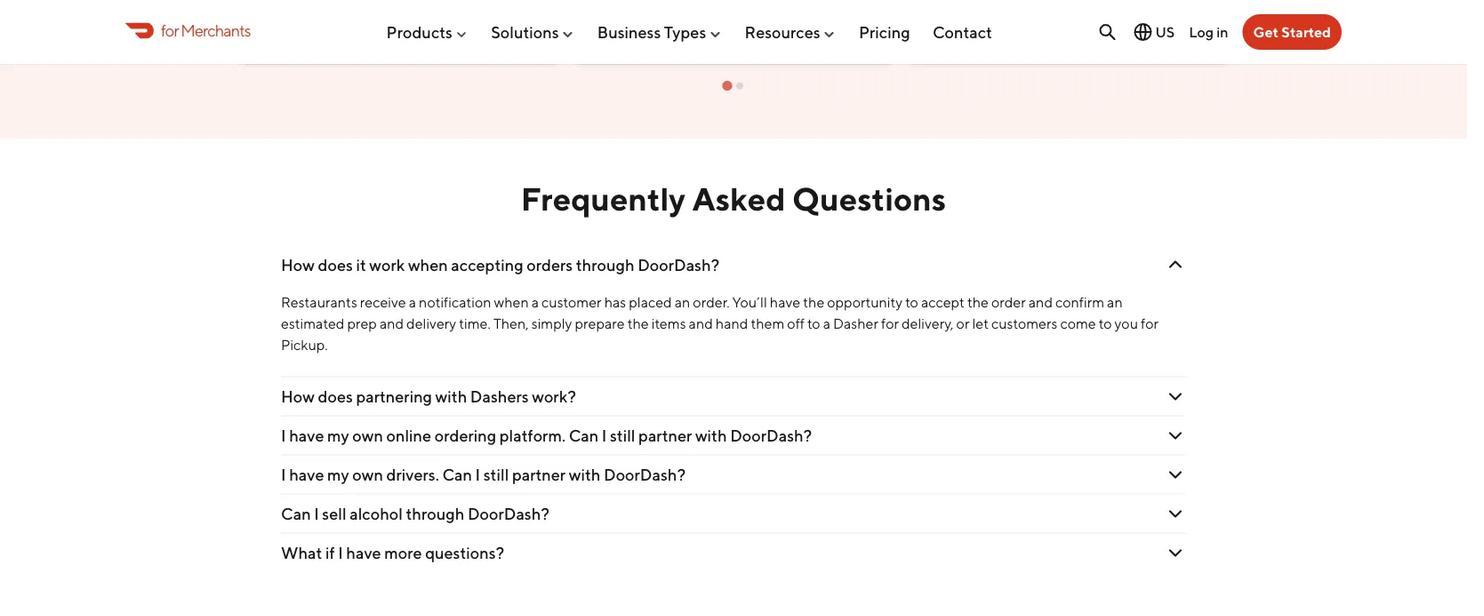 Task type: describe. For each thing, give the bounding box(es) containing it.
get started button
[[1243, 14, 1342, 50]]

1 vertical spatial can
[[442, 465, 472, 484]]

download
[[613, 9, 680, 26]]

us
[[1155, 24, 1175, 40]]

0 horizontal spatial for
[[161, 21, 178, 40]]

questions?
[[425, 544, 504, 563]]

read
[[278, 9, 313, 26]]

customer
[[542, 294, 602, 311]]

let
[[972, 315, 989, 332]]

off
[[787, 315, 805, 332]]

resources to help you succeed region
[[232, 0, 1235, 92]]

restaurants
[[281, 294, 357, 311]]

online
[[386, 426, 431, 445]]

chevron down image for how does it work when accepting orders through doordash?
[[1165, 255, 1186, 276]]

contact link
[[933, 15, 992, 49]]

dashers
[[470, 387, 529, 406]]

for merchants link
[[125, 18, 250, 43]]

chevron down image for i have my own drivers. can i still partner with doordash?
[[1165, 464, 1186, 486]]

partnering
[[356, 387, 432, 406]]

2 horizontal spatial and
[[1029, 294, 1053, 311]]

the up off
[[803, 294, 825, 311]]

customers
[[991, 315, 1058, 332]]

started
[[1282, 24, 1331, 40]]

2 vertical spatial can
[[281, 504, 311, 524]]

prep
[[347, 315, 377, 332]]

them
[[751, 315, 785, 332]]

you
[[1115, 315, 1138, 332]]

alcohol
[[350, 504, 403, 524]]

read the success story
[[278, 9, 428, 26]]

how does it work when accepting orders through doordash?
[[281, 255, 720, 275]]

to left the 'you'
[[1099, 315, 1112, 332]]

or
[[956, 315, 970, 332]]

types
[[664, 22, 706, 41]]

opportunity
[[827, 294, 903, 311]]

delivery
[[406, 315, 456, 332]]

chevron down image for what if i have more questions?
[[1165, 543, 1186, 564]]

the right read
[[316, 9, 338, 26]]

can i sell alcohol through doordash?
[[281, 504, 549, 524]]

time.
[[459, 315, 491, 332]]

globe line image
[[1132, 21, 1154, 43]]

does for it
[[318, 255, 353, 275]]

business types link
[[597, 15, 722, 49]]

have inside "restaurants receive a notification when a customer has placed an order. you'll have the opportunity to accept the order and confirm an estimated prep and delivery time. then, simply prepare the items and hand them off to a dasher for delivery, or let customers come to you for pickup."
[[770, 294, 800, 311]]

sell
[[322, 504, 346, 524]]

accept
[[921, 294, 965, 311]]

business types
[[597, 22, 706, 41]]

solutions link
[[491, 15, 575, 49]]

the down placed
[[627, 315, 649, 332]]

1 vertical spatial partner
[[512, 465, 566, 484]]

i have my own drivers. can i still partner with doordash?
[[281, 465, 686, 484]]

hand
[[716, 315, 748, 332]]

drivers.
[[386, 465, 439, 484]]

1 horizontal spatial a
[[532, 294, 539, 311]]

0 horizontal spatial a
[[409, 294, 416, 311]]

merchants
[[181, 21, 250, 40]]

simply
[[532, 315, 572, 332]]

pickup.
[[281, 336, 328, 353]]

notification
[[419, 294, 491, 311]]

1 horizontal spatial still
[[610, 426, 635, 445]]

order.
[[693, 294, 730, 311]]

to up delivery,
[[905, 294, 918, 311]]

0 horizontal spatial with
[[435, 387, 467, 406]]

report
[[708, 9, 750, 26]]

1 horizontal spatial and
[[689, 315, 713, 332]]

work
[[369, 255, 405, 275]]

delivery,
[[902, 315, 954, 332]]

products
[[386, 22, 453, 41]]

accepting
[[451, 255, 523, 275]]

frequently asked questions
[[521, 180, 946, 218]]

what if i have more questions?
[[281, 544, 504, 563]]

then,
[[493, 315, 529, 332]]

how does partnering with dashers work?
[[281, 387, 576, 406]]

how for how does partnering with dashers work?
[[281, 387, 315, 406]]

receive
[[360, 294, 406, 311]]

expect
[[1004, 9, 1049, 26]]

story
[[395, 9, 428, 26]]

work?
[[532, 387, 576, 406]]

when for notification
[[494, 294, 529, 311]]

0 vertical spatial through
[[576, 255, 634, 275]]

when for work
[[408, 255, 448, 275]]

own for drivers.
[[352, 465, 383, 484]]

success
[[341, 9, 392, 26]]

come
[[1060, 315, 1096, 332]]

to inside the what to expect link
[[987, 9, 1001, 26]]

confirm
[[1056, 294, 1104, 311]]

if
[[325, 544, 335, 563]]

chevron down image for how does partnering with dashers work?
[[1165, 386, 1186, 407]]

2 horizontal spatial for
[[1141, 315, 1159, 332]]

in
[[1217, 23, 1228, 40]]



Task type: locate. For each thing, give the bounding box(es) containing it.
1 horizontal spatial partner
[[639, 426, 692, 445]]

prepare
[[575, 315, 625, 332]]

how up the restaurants
[[281, 255, 315, 275]]

through up has
[[576, 255, 634, 275]]

does for partnering
[[318, 387, 353, 406]]

platform.
[[500, 426, 566, 445]]

a up delivery
[[409, 294, 416, 311]]

the
[[316, 9, 338, 26], [683, 9, 705, 26], [803, 294, 825, 311], [967, 294, 989, 311], [627, 315, 649, 332]]

0 horizontal spatial an
[[675, 294, 690, 311]]

when up then,
[[494, 294, 529, 311]]

for right the 'you'
[[1141, 315, 1159, 332]]

contact
[[933, 22, 992, 41]]

when
[[408, 255, 448, 275], [494, 294, 529, 311]]

chevron down image
[[1165, 425, 1186, 447], [1165, 464, 1186, 486]]

1 vertical spatial does
[[318, 387, 353, 406]]

1 horizontal spatial an
[[1107, 294, 1123, 311]]

0 vertical spatial chevron down image
[[1165, 425, 1186, 447]]

download the report link
[[602, 0, 760, 35]]

asked
[[692, 180, 786, 218]]

doordash?
[[638, 255, 720, 275], [730, 426, 812, 445], [604, 465, 686, 484], [468, 504, 549, 524]]

what left if at the bottom left of the page
[[281, 544, 322, 563]]

and down 'receive'
[[380, 315, 404, 332]]

when inside "restaurants receive a notification when a customer has placed an order. you'll have the opportunity to accept the order and confirm an estimated prep and delivery time. then, simply prepare the items and hand them off to a dasher for delivery, or let customers come to you for pickup."
[[494, 294, 529, 311]]

the up let
[[967, 294, 989, 311]]

2 horizontal spatial a
[[823, 315, 831, 332]]

how
[[281, 255, 315, 275], [281, 387, 315, 406]]

1 my from the top
[[327, 426, 349, 445]]

1 vertical spatial through
[[406, 504, 464, 524]]

how down pickup.
[[281, 387, 315, 406]]

solutions
[[491, 22, 559, 41]]

0 horizontal spatial can
[[281, 504, 311, 524]]

estimated
[[281, 315, 344, 332]]

1 horizontal spatial through
[[576, 255, 634, 275]]

log
[[1189, 23, 1214, 40]]

still
[[610, 426, 635, 445], [484, 465, 509, 484]]

orders
[[527, 255, 573, 275]]

with
[[435, 387, 467, 406], [695, 426, 727, 445], [569, 465, 601, 484]]

can down ordering
[[442, 465, 472, 484]]

what to expect link
[[936, 0, 1060, 35]]

to
[[987, 9, 1001, 26], [905, 294, 918, 311], [807, 315, 820, 332], [1099, 315, 1112, 332]]

resources
[[745, 22, 820, 41]]

1 vertical spatial still
[[484, 465, 509, 484]]

products link
[[386, 15, 469, 49]]

my for online
[[327, 426, 349, 445]]

my left online
[[327, 426, 349, 445]]

frequently
[[521, 180, 686, 218]]

1 horizontal spatial when
[[494, 294, 529, 311]]

an
[[675, 294, 690, 311], [1107, 294, 1123, 311]]

does
[[318, 255, 353, 275], [318, 387, 353, 406]]

1 does from the top
[[318, 255, 353, 275]]

an up the 'you'
[[1107, 294, 1123, 311]]

read the success story link
[[268, 0, 439, 35]]

log in
[[1189, 23, 1228, 40]]

pricing link
[[859, 15, 910, 49]]

2 horizontal spatial with
[[695, 426, 727, 445]]

it
[[356, 255, 366, 275]]

download the report
[[613, 9, 750, 26]]

chevron down image for i have my own online ordering platform. can i still partner with doordash?
[[1165, 425, 1186, 447]]

1 chevron down image from the top
[[1165, 425, 1186, 447]]

how for how does it work when accepting orders through doordash?
[[281, 255, 315, 275]]

own up alcohol
[[352, 465, 383, 484]]

select a slide to show tab list
[[232, 77, 1235, 92]]

to right off
[[807, 315, 820, 332]]

items
[[652, 315, 686, 332]]

i
[[281, 426, 286, 445], [602, 426, 607, 445], [281, 465, 286, 484], [475, 465, 480, 484], [314, 504, 319, 524], [338, 544, 343, 563]]

and
[[1029, 294, 1053, 311], [380, 315, 404, 332], [689, 315, 713, 332]]

resources link
[[745, 15, 836, 49]]

business
[[597, 22, 661, 41]]

what inside resources to help you succeed region
[[947, 9, 984, 26]]

0 vertical spatial my
[[327, 426, 349, 445]]

2 own from the top
[[352, 465, 383, 484]]

2 chevron down image from the top
[[1165, 386, 1186, 407]]

2 vertical spatial with
[[569, 465, 601, 484]]

get started
[[1253, 24, 1331, 40]]

an up items
[[675, 294, 690, 311]]

1 horizontal spatial for
[[881, 315, 899, 332]]

1 own from the top
[[352, 426, 383, 445]]

has
[[604, 294, 626, 311]]

for
[[161, 21, 178, 40], [881, 315, 899, 332], [1141, 315, 1159, 332]]

for down opportunity
[[881, 315, 899, 332]]

0 vertical spatial when
[[408, 255, 448, 275]]

0 horizontal spatial partner
[[512, 465, 566, 484]]

0 vertical spatial what
[[947, 9, 984, 26]]

and down order. on the left of page
[[689, 315, 713, 332]]

own for online
[[352, 426, 383, 445]]

have
[[770, 294, 800, 311], [289, 426, 324, 445], [289, 465, 324, 484], [346, 544, 381, 563]]

can
[[569, 426, 599, 445], [442, 465, 472, 484], [281, 504, 311, 524]]

what to expect
[[947, 9, 1049, 26]]

chevron down image
[[1165, 255, 1186, 276], [1165, 386, 1186, 407], [1165, 504, 1186, 525], [1165, 543, 1186, 564]]

0 horizontal spatial through
[[406, 504, 464, 524]]

2 horizontal spatial can
[[569, 426, 599, 445]]

dasher
[[833, 315, 879, 332]]

own
[[352, 426, 383, 445], [352, 465, 383, 484]]

2 my from the top
[[327, 465, 349, 484]]

ordering
[[435, 426, 496, 445]]

1 vertical spatial what
[[281, 544, 322, 563]]

1 how from the top
[[281, 255, 315, 275]]

more
[[384, 544, 422, 563]]

2 an from the left
[[1107, 294, 1123, 311]]

0 vertical spatial can
[[569, 426, 599, 445]]

1 vertical spatial with
[[695, 426, 727, 445]]

does left it
[[318, 255, 353, 275]]

what for what to expect
[[947, 9, 984, 26]]

what for what if i have more questions?
[[281, 544, 322, 563]]

1 horizontal spatial what
[[947, 9, 984, 26]]

0 horizontal spatial still
[[484, 465, 509, 484]]

0 vertical spatial with
[[435, 387, 467, 406]]

1 vertical spatial own
[[352, 465, 383, 484]]

i have my own online ordering platform. can i still partner with doordash?
[[281, 426, 812, 445]]

what left expect
[[947, 9, 984, 26]]

0 vertical spatial partner
[[639, 426, 692, 445]]

can left sell
[[281, 504, 311, 524]]

2 chevron down image from the top
[[1165, 464, 1186, 486]]

get
[[1253, 24, 1279, 40]]

1 horizontal spatial can
[[442, 465, 472, 484]]

a up simply
[[532, 294, 539, 311]]

0 vertical spatial how
[[281, 255, 315, 275]]

for merchants
[[161, 21, 250, 40]]

3 chevron down image from the top
[[1165, 504, 1186, 525]]

chevron down image for can i sell alcohol through doordash?
[[1165, 504, 1186, 525]]

questions
[[792, 180, 946, 218]]

does left partnering
[[318, 387, 353, 406]]

and up customers
[[1029, 294, 1053, 311]]

order
[[991, 294, 1026, 311]]

my for drivers.
[[327, 465, 349, 484]]

my up sell
[[327, 465, 349, 484]]

1 horizontal spatial with
[[569, 465, 601, 484]]

pricing
[[859, 22, 910, 41]]

you'll
[[732, 294, 767, 311]]

restaurants receive a notification when a customer has placed an order. you'll have the opportunity to accept the order and confirm an estimated prep and delivery time. then, simply prepare the items and hand them off to a dasher for delivery, or let customers come to you for pickup.
[[281, 294, 1159, 353]]

0 vertical spatial does
[[318, 255, 353, 275]]

when right work
[[408, 255, 448, 275]]

placed
[[629, 294, 672, 311]]

own left online
[[352, 426, 383, 445]]

0 horizontal spatial when
[[408, 255, 448, 275]]

a left dasher
[[823, 315, 831, 332]]

1 an from the left
[[675, 294, 690, 311]]

1 vertical spatial chevron down image
[[1165, 464, 1186, 486]]

1 vertical spatial how
[[281, 387, 315, 406]]

the left report
[[683, 9, 705, 26]]

to left expect
[[987, 9, 1001, 26]]

0 horizontal spatial what
[[281, 544, 322, 563]]

through
[[576, 255, 634, 275], [406, 504, 464, 524]]

1 chevron down image from the top
[[1165, 255, 1186, 276]]

0 vertical spatial own
[[352, 426, 383, 445]]

what
[[947, 9, 984, 26], [281, 544, 322, 563]]

through down 'drivers.'
[[406, 504, 464, 524]]

can down work?
[[569, 426, 599, 445]]

2 does from the top
[[318, 387, 353, 406]]

4 chevron down image from the top
[[1165, 543, 1186, 564]]

1 vertical spatial my
[[327, 465, 349, 484]]

2 how from the top
[[281, 387, 315, 406]]

partner
[[639, 426, 692, 445], [512, 465, 566, 484]]

log in link
[[1189, 23, 1228, 40]]

0 horizontal spatial and
[[380, 315, 404, 332]]

for left merchants
[[161, 21, 178, 40]]

0 vertical spatial still
[[610, 426, 635, 445]]

1 vertical spatial when
[[494, 294, 529, 311]]



Task type: vqa. For each thing, say whether or not it's contained in the screenshot.
a
yes



